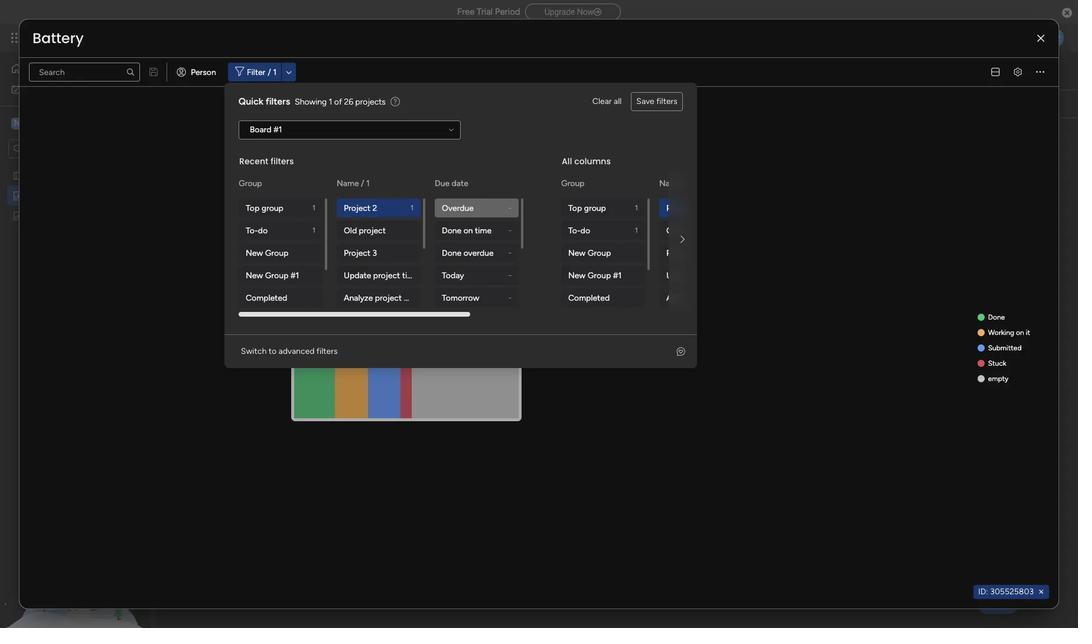 Task type: vqa. For each thing, say whether or not it's contained in the screenshot.
Cross account copier button
no



Task type: describe. For each thing, give the bounding box(es) containing it.
greg robinson image
[[1046, 28, 1064, 47]]

home
[[27, 63, 50, 73]]

save
[[637, 96, 655, 106]]

tomorrow
[[442, 293, 479, 303]]

was
[[646, 133, 667, 147]]

0 horizontal spatial arrow down image
[[282, 65, 296, 79]]

my
[[26, 84, 37, 94]]

none search field filter dashboard by text
[[357, 95, 469, 113]]

completed for filters
[[246, 293, 287, 303]]

data for second name / 1 "group" from the right
[[404, 293, 420, 303]]

3 connected boards button
[[245, 95, 346, 113]]

old for second name / 1 "group" from the right
[[344, 225, 357, 236]]

connected
[[273, 99, 313, 109]]

it
[[1026, 328, 1031, 337]]

stuck
[[989, 359, 1007, 367]]

filter button
[[557, 95, 612, 113]]

switch to advanced filters button
[[236, 342, 342, 361]]

Work Dashboard field
[[191, 57, 353, 84]]

filters for save
[[657, 96, 678, 106]]

done for done
[[989, 313, 1005, 321]]

upgrade now link
[[525, 3, 621, 20]]

- for tomorrow
[[509, 294, 512, 302]]

submitted
[[989, 344, 1022, 352]]

to-do for all
[[568, 225, 590, 236]]

lottie animation image
[[0, 509, 151, 628]]

2 old project from the left
[[667, 225, 709, 236]]

switch to advanced filters
[[241, 346, 338, 356]]

monday
[[53, 31, 93, 44]]

id: 305525803 element
[[974, 585, 1050, 599]]

free
[[457, 7, 475, 17]]

project 2 for old project
[[667, 203, 700, 213]]

name for 2nd name / 1 "group" from the left
[[659, 178, 682, 189]]

you weren't mentioned in any update yet
[[661, 179, 803, 207]]

private dashboard image
[[174, 64, 189, 78]]

v2 user feedback image
[[677, 345, 685, 358]]

yet
[[743, 193, 758, 207]]

1 horizontal spatial /
[[361, 178, 364, 189]]

battery
[[33, 28, 84, 48]]

all
[[562, 155, 572, 167]]

search image
[[126, 67, 135, 77]]

person
[[191, 67, 216, 77]]

time
[[475, 225, 492, 236]]

projects
[[356, 97, 386, 107]]

add
[[192, 99, 207, 109]]

top for all
[[568, 203, 582, 213]]

0 horizontal spatial #1
[[274, 125, 282, 135]]

filters inside button
[[317, 346, 338, 356]]

1,500
[[248, 172, 301, 197]]

work
[[39, 84, 57, 94]]

to- for recent
[[246, 225, 258, 236]]

mentioned for weren't
[[719, 179, 771, 192]]

do for columns
[[581, 225, 590, 236]]

v2 settings line image
[[1014, 68, 1023, 77]]

empty
[[989, 374, 1009, 383]]

recent filters
[[239, 155, 294, 167]]

share button
[[988, 61, 1036, 80]]

work
[[194, 57, 242, 84]]

trial
[[477, 7, 493, 17]]

group group for columns
[[561, 199, 648, 352]]

top for recent
[[246, 203, 259, 213]]

clear
[[593, 96, 612, 106]]

- for done overdue
[[509, 249, 512, 257]]

you
[[661, 179, 679, 192]]

new group for columns
[[568, 248, 611, 258]]

305525734
[[317, 216, 360, 226]]

clear all button
[[588, 92, 627, 111]]

305525803
[[991, 587, 1034, 597]]

id: for id: 305525803
[[979, 587, 989, 597]]

board #1
[[250, 125, 282, 135]]

free trial period
[[457, 7, 520, 17]]

done right 19%
[[594, 334, 650, 362]]

project 2 for 1
[[344, 203, 377, 213]]

new group for filters
[[246, 248, 288, 258]]

numbers
[[183, 133, 232, 147]]

new group #1 for columns
[[568, 270, 622, 280]]

2 for old project
[[695, 203, 700, 213]]

Battery field
[[30, 28, 87, 48]]

clear all
[[593, 96, 622, 106]]

recent
[[239, 155, 268, 167]]

do for filters
[[258, 225, 268, 236]]

today
[[442, 270, 464, 280]]

19%
[[546, 334, 588, 362]]

showing
[[295, 97, 327, 107]]

Filter dashboard by text search field
[[357, 95, 469, 113]]

- for done on time
[[509, 226, 512, 235]]

home button
[[7, 59, 127, 78]]

period
[[495, 7, 520, 17]]

i
[[640, 133, 643, 147]]

public board image
[[12, 170, 24, 181]]

to- for all
[[568, 225, 581, 236]]

i was mentioned
[[640, 133, 729, 147]]

filter for filter
[[575, 99, 594, 109]]

all
[[614, 96, 622, 106]]

1 old project from the left
[[344, 225, 386, 236]]

update project timeline for 2nd name / 1 "group" from the left
[[667, 270, 754, 280]]

now
[[577, 7, 594, 17]]

1 private dashboard image from the top
[[12, 190, 24, 201]]

more dots image for v2 settings line image
[[1037, 68, 1045, 77]]

on for working
[[1017, 328, 1025, 337]]

done on time
[[442, 225, 492, 236]]

completed for columns
[[568, 293, 610, 303]]

upgrade now
[[545, 7, 594, 17]]

3 connected boards
[[266, 99, 340, 109]]

update for 2nd name / 1 "group" from the left
[[667, 270, 694, 280]]

- for today
[[509, 271, 512, 280]]

columns
[[574, 155, 611, 167]]

overdue
[[464, 248, 494, 258]]

arrow down image inside filter popup button
[[598, 97, 612, 111]]

update project timeline for second name / 1 "group" from the right
[[344, 270, 432, 280]]

analyze project data for second name / 1 "group" from the right
[[344, 293, 420, 303]]

project 3 for 2nd name / 1 "group" from the left
[[667, 248, 700, 258]]

widget
[[209, 99, 235, 109]]

1 inside quick filters showing 1 of 26 projects
[[329, 97, 332, 107]]

name / 1 for second name / 1 "group" from the right
[[337, 178, 370, 189]]

all columns
[[562, 155, 611, 167]]

old for 2nd name / 1 "group" from the left
[[667, 225, 680, 236]]

2 horizontal spatial /
[[684, 178, 687, 189]]

id: 305525734
[[305, 216, 360, 226]]

v2 funnel image
[[244, 136, 252, 145]]

#1 for all
[[613, 270, 622, 280]]

done overdue
[[442, 248, 494, 258]]



Task type: locate. For each thing, give the bounding box(es) containing it.
1 group group from the left
[[239, 199, 325, 352]]

filter / 1
[[247, 67, 277, 77]]

0 vertical spatial more dots image
[[1037, 68, 1045, 77]]

boards
[[315, 99, 340, 109]]

1 horizontal spatial group
[[584, 203, 606, 213]]

0 horizontal spatial group
[[262, 203, 283, 213]]

1 project 2 from the left
[[344, 203, 377, 213]]

1 data from the left
[[404, 293, 420, 303]]

completed up 19% done
[[568, 293, 610, 303]]

project
[[344, 203, 371, 213], [667, 203, 693, 213], [344, 248, 371, 258], [667, 248, 693, 258]]

0 horizontal spatial new group #1
[[246, 270, 299, 280]]

timeline
[[402, 270, 432, 280], [725, 270, 754, 280]]

mentioned up yet
[[719, 179, 771, 192]]

1 - from the top
[[509, 204, 512, 212]]

Filter dashboard by text search field
[[29, 63, 140, 82]]

work dashboard
[[194, 57, 350, 84]]

2 horizontal spatial #1
[[613, 270, 622, 280]]

done down overdue
[[442, 225, 462, 236]]

1 update from the left
[[344, 270, 371, 280]]

2 project 2 from the left
[[667, 203, 700, 213]]

working on it
[[989, 328, 1031, 337]]

dapulse close image
[[1063, 7, 1073, 19]]

2 update from the left
[[667, 270, 694, 280]]

0 horizontal spatial id:
[[305, 216, 315, 226]]

on inside due date group
[[464, 225, 473, 236]]

0 horizontal spatial remove image
[[363, 217, 372, 226]]

filter
[[247, 67, 266, 77], [575, 99, 594, 109]]

2 update project timeline from the left
[[667, 270, 754, 280]]

0 vertical spatial on
[[464, 225, 473, 236]]

0 horizontal spatial analyze
[[344, 293, 373, 303]]

None search field
[[29, 63, 140, 82], [357, 95, 469, 113], [29, 63, 140, 82]]

date
[[452, 178, 468, 189]]

1 group from the left
[[262, 203, 283, 213]]

#1 for recent
[[291, 270, 299, 280]]

on
[[464, 225, 473, 236], [1017, 328, 1025, 337]]

19% done
[[546, 334, 650, 362]]

1 analyze from the left
[[344, 293, 373, 303]]

dialog containing recent filters
[[224, 83, 1079, 420]]

1 vertical spatial remove image
[[1037, 587, 1047, 597]]

1 do from the left
[[258, 225, 268, 236]]

group down columns at the top right of page
[[584, 203, 606, 213]]

id: 305525734 element
[[300, 215, 375, 229]]

1 vertical spatial filter
[[575, 99, 594, 109]]

help button
[[978, 595, 1020, 614]]

top group down 1,500
[[246, 203, 283, 213]]

1 horizontal spatial more dots image
[[1037, 68, 1045, 77]]

2 top group from the left
[[568, 203, 606, 213]]

0 horizontal spatial name / 1 group
[[337, 199, 432, 420]]

data for 2nd name / 1 "group" from the left
[[727, 293, 743, 303]]

5 - from the top
[[509, 294, 512, 302]]

0 horizontal spatial top group
[[246, 203, 283, 213]]

option
[[0, 165, 151, 167]]

help
[[988, 598, 1009, 610]]

2 name / 1 group from the left
[[659, 199, 754, 420]]

2
[[373, 203, 377, 213], [695, 203, 700, 213]]

dapulse rightstroke image
[[594, 8, 602, 17]]

0 vertical spatial remove image
[[363, 217, 372, 226]]

id: up help
[[979, 587, 989, 597]]

filter left all
[[575, 99, 594, 109]]

working
[[989, 328, 1015, 337]]

remove image right 305525734
[[363, 217, 372, 226]]

any
[[785, 179, 803, 192]]

1 inside "group"
[[411, 204, 414, 212]]

on left it
[[1017, 328, 1025, 337]]

top down 1,500
[[246, 203, 259, 213]]

name / 1 group
[[337, 199, 432, 420], [659, 199, 754, 420]]

1 name from the left
[[337, 178, 359, 189]]

group group for filters
[[239, 199, 325, 352]]

0 horizontal spatial new group
[[246, 248, 288, 258]]

1 horizontal spatial do
[[581, 225, 590, 236]]

3 for 2nd name / 1 "group" from the left
[[695, 248, 700, 258]]

2 new group from the left
[[568, 248, 611, 258]]

add widget button
[[171, 95, 240, 113]]

advanced
[[279, 346, 315, 356]]

1 name / 1 from the left
[[337, 178, 370, 189]]

0 horizontal spatial on
[[464, 225, 473, 236]]

analyze project data for 2nd name / 1 "group" from the left
[[667, 293, 743, 303]]

0 vertical spatial arrow down image
[[282, 65, 296, 79]]

list box
[[0, 163, 151, 385]]

0 horizontal spatial filter
[[247, 67, 266, 77]]

0 horizontal spatial name / 1
[[337, 178, 370, 189]]

1 horizontal spatial name
[[659, 178, 682, 189]]

1 horizontal spatial update
[[667, 270, 694, 280]]

filters right quick at the top
[[266, 96, 290, 107]]

quick filters showing 1 of 26 projects
[[239, 96, 386, 107]]

arrow down image left all
[[598, 97, 612, 111]]

4 - from the top
[[509, 271, 512, 280]]

filter up quick at the top
[[247, 67, 266, 77]]

3 - from the top
[[509, 249, 512, 257]]

1 analyze project data from the left
[[344, 293, 420, 303]]

1
[[273, 67, 277, 77], [329, 97, 332, 107], [366, 178, 370, 189], [689, 178, 692, 189], [313, 204, 315, 212], [411, 204, 414, 212], [635, 204, 638, 212], [313, 226, 315, 235], [635, 226, 638, 235]]

due
[[435, 178, 450, 189]]

1 vertical spatial id:
[[979, 587, 989, 597]]

0 horizontal spatial to-
[[246, 225, 258, 236]]

remove image inside id: 305525803 element
[[1037, 587, 1047, 597]]

filters right advanced
[[317, 346, 338, 356]]

1 name / 1 group from the left
[[337, 199, 432, 420]]

0 horizontal spatial more dots image
[[362, 136, 371, 145]]

1 horizontal spatial arrow down image
[[598, 97, 612, 111]]

1 horizontal spatial completed
[[568, 293, 610, 303]]

name for second name / 1 "group" from the right
[[337, 178, 359, 189]]

0 horizontal spatial project 2
[[344, 203, 377, 213]]

1 horizontal spatial timeline
[[725, 270, 754, 280]]

project 2 up 305525734
[[344, 203, 377, 213]]

1 horizontal spatial to-do
[[568, 225, 590, 236]]

0 horizontal spatial to-do
[[246, 225, 268, 236]]

mentioned right was
[[670, 133, 729, 147]]

0 vertical spatial id:
[[305, 216, 315, 226]]

1 new group from the left
[[246, 248, 288, 258]]

0 horizontal spatial /
[[268, 67, 271, 77]]

select product image
[[11, 32, 22, 44]]

3 inside popup button
[[266, 99, 271, 109]]

3 for second name / 1 "group" from the right
[[373, 248, 377, 258]]

update for second name / 1 "group" from the right
[[344, 270, 371, 280]]

group for columns
[[584, 203, 606, 213]]

remove image for id: 305525803
[[1037, 587, 1047, 597]]

1 top group from the left
[[246, 203, 283, 213]]

remove image
[[363, 217, 372, 226], [1037, 587, 1047, 597]]

2 private dashboard image from the top
[[12, 210, 24, 221]]

2 new group #1 from the left
[[568, 270, 622, 280]]

top group for filters
[[246, 203, 283, 213]]

mentioned for was
[[670, 133, 729, 147]]

update project timeline
[[344, 270, 432, 280], [667, 270, 754, 280]]

filters right save
[[657, 96, 678, 106]]

0 horizontal spatial analyze project data
[[344, 293, 420, 303]]

2 - from the top
[[509, 226, 512, 235]]

switch
[[241, 346, 267, 356]]

2 top from the left
[[568, 203, 582, 213]]

more dots image
[[1037, 68, 1045, 77], [362, 136, 371, 145]]

my work
[[26, 84, 57, 94]]

monday button
[[31, 22, 188, 53]]

of
[[334, 97, 342, 107]]

mentioned inside the you weren't mentioned in any update yet
[[719, 179, 771, 192]]

1 new group #1 from the left
[[246, 270, 299, 280]]

0 vertical spatial filter
[[247, 67, 266, 77]]

2 for 1
[[373, 203, 377, 213]]

project 2
[[344, 203, 377, 213], [667, 203, 700, 213]]

group for filters
[[262, 203, 283, 213]]

1 horizontal spatial id:
[[979, 587, 989, 597]]

to
[[269, 346, 277, 356]]

1 horizontal spatial old
[[667, 225, 680, 236]]

/
[[268, 67, 271, 77], [361, 178, 364, 189], [684, 178, 687, 189]]

id: for id: 305525734
[[305, 216, 315, 226]]

1 horizontal spatial filter
[[575, 99, 594, 109]]

group group
[[239, 199, 325, 352], [561, 199, 648, 352]]

workspace image
[[11, 117, 23, 130]]

1 horizontal spatial on
[[1017, 328, 1025, 337]]

save filters
[[637, 96, 678, 106]]

2 old from the left
[[667, 225, 680, 236]]

due date group
[[435, 199, 521, 420]]

done up today
[[442, 248, 462, 258]]

- for overdue
[[509, 204, 512, 212]]

top down all
[[568, 203, 582, 213]]

done up "working"
[[989, 313, 1005, 321]]

1 horizontal spatial project 2
[[667, 203, 700, 213]]

filters for recent
[[271, 155, 294, 167]]

1 top from the left
[[246, 203, 259, 213]]

0 horizontal spatial data
[[404, 293, 420, 303]]

weren't
[[681, 179, 716, 192]]

0 horizontal spatial update project timeline
[[344, 270, 432, 280]]

1 horizontal spatial 2
[[695, 203, 700, 213]]

1 horizontal spatial 3
[[373, 248, 377, 258]]

update
[[706, 193, 741, 207]]

1 horizontal spatial old project
[[667, 225, 709, 236]]

on for done
[[464, 225, 473, 236]]

work dashboard banner
[[157, 52, 1079, 118]]

1 horizontal spatial remove image
[[1037, 587, 1047, 597]]

2 group group from the left
[[561, 199, 648, 352]]

0 horizontal spatial update
[[344, 270, 371, 280]]

1 2 from the left
[[373, 203, 377, 213]]

0 horizontal spatial completed
[[246, 293, 287, 303]]

top group
[[246, 203, 283, 213], [568, 203, 606, 213]]

to-
[[246, 225, 258, 236], [568, 225, 581, 236]]

0 horizontal spatial project 3
[[344, 248, 377, 258]]

2 analyze from the left
[[667, 293, 696, 303]]

arrow down image right filter / 1
[[282, 65, 296, 79]]

id: left 305525734
[[305, 216, 315, 226]]

name / 1 down i was mentioned
[[659, 178, 692, 189]]

due date
[[435, 178, 468, 189]]

1 to- from the left
[[246, 225, 258, 236]]

0 horizontal spatial old project
[[344, 225, 386, 236]]

1 horizontal spatial name / 1
[[659, 178, 692, 189]]

learn more image
[[391, 96, 400, 108]]

1 horizontal spatial top group
[[568, 203, 606, 213]]

data
[[404, 293, 420, 303], [727, 293, 743, 303]]

more dots image right share
[[1037, 68, 1045, 77]]

2 data from the left
[[727, 293, 743, 303]]

1 vertical spatial on
[[1017, 328, 1025, 337]]

0 horizontal spatial old
[[344, 225, 357, 236]]

name / 1 up 305525734
[[337, 178, 370, 189]]

on left the time
[[464, 225, 473, 236]]

1 project 3 from the left
[[344, 248, 377, 258]]

1 timeline from the left
[[402, 270, 432, 280]]

2 to- from the left
[[568, 225, 581, 236]]

2 project 3 from the left
[[667, 248, 700, 258]]

filter inside popup button
[[575, 99, 594, 109]]

0 horizontal spatial group group
[[239, 199, 325, 352]]

group down 1,500
[[262, 203, 283, 213]]

more dots image down projects
[[362, 136, 371, 145]]

1 horizontal spatial update project timeline
[[667, 270, 754, 280]]

to-do for recent
[[246, 225, 268, 236]]

in
[[774, 179, 783, 192]]

private dashboard image
[[12, 190, 24, 201], [12, 210, 24, 221]]

0 horizontal spatial 3
[[266, 99, 271, 109]]

0 vertical spatial private dashboard image
[[12, 190, 24, 201]]

remove image right 305525803 on the right of page
[[1037, 587, 1047, 597]]

1 vertical spatial arrow down image
[[598, 97, 612, 111]]

completed
[[246, 293, 287, 303], [568, 293, 610, 303]]

n
[[14, 118, 20, 128]]

1 to-do from the left
[[246, 225, 268, 236]]

my work button
[[7, 79, 127, 98]]

2 do from the left
[[581, 225, 590, 236]]

person button
[[172, 63, 223, 82]]

1 horizontal spatial new group #1
[[568, 270, 622, 280]]

1 completed from the left
[[246, 293, 287, 303]]

arrow down image
[[282, 65, 296, 79], [598, 97, 612, 111]]

filters inside button
[[657, 96, 678, 106]]

1 vertical spatial more dots image
[[362, 136, 371, 145]]

dialog
[[224, 83, 1079, 420]]

filters
[[266, 96, 290, 107], [657, 96, 678, 106], [271, 155, 294, 167], [317, 346, 338, 356]]

project 3 for second name / 1 "group" from the right
[[344, 248, 377, 258]]

analyze
[[344, 293, 373, 303], [667, 293, 696, 303]]

board
[[250, 125, 272, 135]]

analyze for second name / 1 "group" from the right
[[344, 293, 373, 303]]

done for done overdue
[[442, 248, 462, 258]]

1 horizontal spatial to-
[[568, 225, 581, 236]]

old project
[[344, 225, 386, 236], [667, 225, 709, 236]]

1 horizontal spatial analyze project data
[[667, 293, 743, 303]]

to-do
[[246, 225, 268, 236], [568, 225, 590, 236]]

dashboard
[[247, 57, 350, 84]]

v2 split view image
[[992, 68, 1000, 77]]

done for done on time
[[442, 225, 462, 236]]

more dots image for v2 funnel icon
[[362, 136, 371, 145]]

new
[[246, 248, 263, 258], [568, 248, 586, 258], [246, 270, 263, 280], [568, 270, 586, 280]]

2 up id: 305525734 element on the left
[[373, 203, 377, 213]]

new group #1 for filters
[[246, 270, 299, 280]]

project 2 down "you"
[[667, 203, 700, 213]]

upgrade
[[545, 7, 575, 17]]

analyze for 2nd name / 1 "group" from the left
[[667, 293, 696, 303]]

new group #1
[[246, 270, 299, 280], [568, 270, 622, 280]]

save filters button
[[631, 92, 683, 111]]

top group for columns
[[568, 203, 606, 213]]

remove image inside id: 305525734 element
[[363, 217, 372, 226]]

#1
[[274, 125, 282, 135], [291, 270, 299, 280], [613, 270, 622, 280]]

filters up 1,500
[[271, 155, 294, 167]]

add widget
[[192, 99, 235, 109]]

quick
[[239, 96, 263, 107]]

name / 1 for 2nd name / 1 "group" from the left
[[659, 178, 692, 189]]

2 to-do from the left
[[568, 225, 590, 236]]

2 completed from the left
[[568, 293, 610, 303]]

name up 305525734
[[337, 178, 359, 189]]

1 old from the left
[[344, 225, 357, 236]]

remove image for id: 305525734
[[363, 217, 372, 226]]

1 horizontal spatial group group
[[561, 199, 648, 352]]

id: 305525803
[[979, 587, 1034, 597]]

filters for quick
[[266, 96, 290, 107]]

1 horizontal spatial analyze
[[667, 293, 696, 303]]

dapulse x slim image
[[1038, 34, 1045, 43]]

new group
[[246, 248, 288, 258], [568, 248, 611, 258]]

1 horizontal spatial data
[[727, 293, 743, 303]]

2 horizontal spatial 3
[[695, 248, 700, 258]]

done
[[442, 225, 462, 236], [442, 248, 462, 258], [989, 313, 1005, 321], [594, 334, 650, 362]]

0 vertical spatial mentioned
[[670, 133, 729, 147]]

2 name / 1 from the left
[[659, 178, 692, 189]]

lottie animation element
[[0, 509, 151, 628]]

project
[[359, 225, 386, 236], [682, 225, 709, 236], [373, 270, 400, 280], [696, 270, 723, 280], [375, 293, 402, 303], [698, 293, 725, 303]]

1 horizontal spatial new group
[[568, 248, 611, 258]]

do
[[258, 225, 268, 236], [581, 225, 590, 236]]

filter for filter / 1
[[247, 67, 266, 77]]

1 horizontal spatial #1
[[291, 270, 299, 280]]

n button
[[8, 113, 118, 133]]

project 3
[[344, 248, 377, 258], [667, 248, 700, 258]]

0 horizontal spatial top
[[246, 203, 259, 213]]

1 horizontal spatial project 3
[[667, 248, 700, 258]]

2 name from the left
[[659, 178, 682, 189]]

update
[[344, 270, 371, 280], [667, 270, 694, 280]]

1 vertical spatial mentioned
[[719, 179, 771, 192]]

26
[[344, 97, 353, 107]]

1 vertical spatial private dashboard image
[[12, 210, 24, 221]]

1 horizontal spatial top
[[568, 203, 582, 213]]

1 horizontal spatial name / 1 group
[[659, 199, 754, 420]]

completed up to
[[246, 293, 287, 303]]

2 analyze project data from the left
[[667, 293, 743, 303]]

share
[[1010, 65, 1031, 75]]

2 timeline from the left
[[725, 270, 754, 280]]

0 horizontal spatial 2
[[373, 203, 377, 213]]

1 update project timeline from the left
[[344, 270, 432, 280]]

0 horizontal spatial do
[[258, 225, 268, 236]]

name down i was mentioned
[[659, 178, 682, 189]]

top group down all columns
[[568, 203, 606, 213]]

2 2 from the left
[[695, 203, 700, 213]]

2 group from the left
[[584, 203, 606, 213]]

2 down weren't
[[695, 203, 700, 213]]

mentioned
[[670, 133, 729, 147], [719, 179, 771, 192]]

0 horizontal spatial timeline
[[402, 270, 432, 280]]

overdue
[[442, 203, 474, 213]]

0 horizontal spatial name
[[337, 178, 359, 189]]



